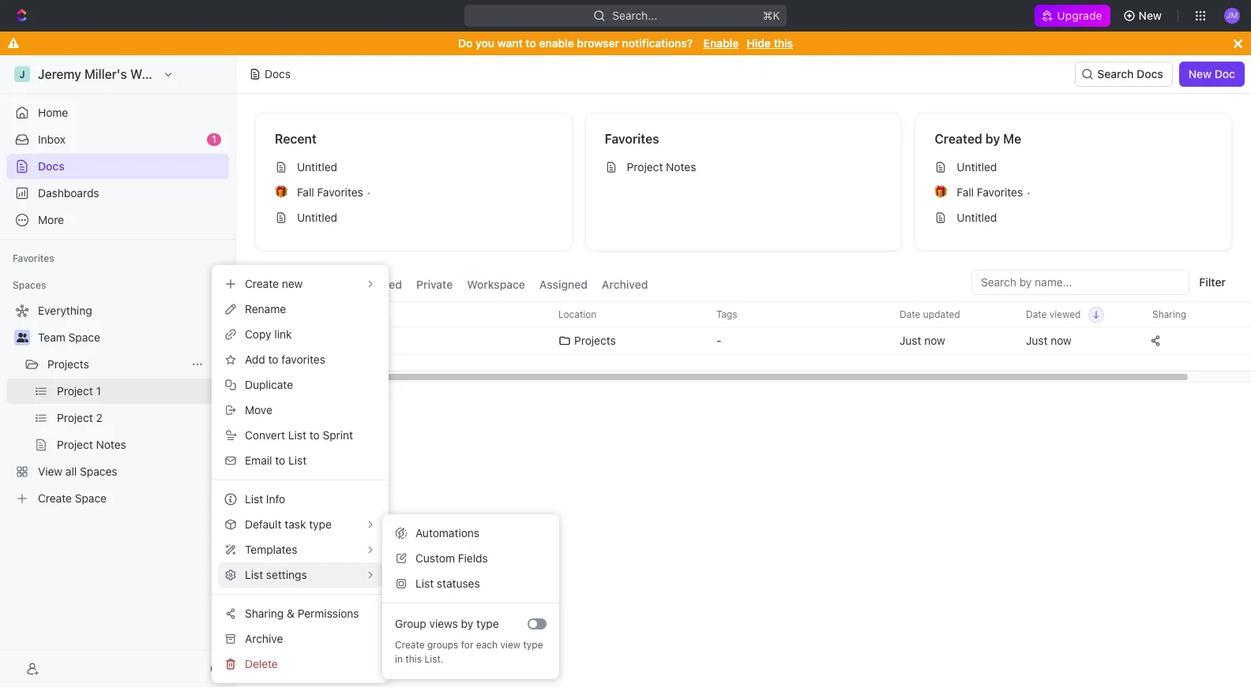 Task type: describe. For each thing, give the bounding box(es) containing it.
delete
[[245, 658, 278, 671]]

automations button
[[389, 521, 553, 547]]

for
[[461, 640, 473, 652]]

home
[[38, 106, 68, 119]]

tree inside sidebar navigation
[[6, 299, 229, 512]]

&
[[287, 607, 295, 621]]

projects link
[[47, 352, 185, 378]]

row containing name
[[255, 302, 1251, 328]]

settings
[[266, 569, 307, 582]]

0 vertical spatial project notes
[[627, 160, 696, 174]]

list statuses
[[415, 577, 480, 591]]

projects inside table
[[574, 334, 616, 348]]

⌘k
[[763, 9, 780, 22]]

shared button
[[361, 270, 406, 302]]

type inside create groups for each view type in this list.
[[523, 640, 543, 652]]

date viewed button
[[1017, 303, 1105, 327]]

1 just now from the left
[[900, 334, 945, 348]]

fields
[[458, 552, 488, 566]]

docs link
[[6, 154, 229, 179]]

search docs button
[[1075, 62, 1173, 87]]

date updated button
[[890, 303, 970, 327]]

archived button
[[598, 270, 652, 302]]

fall for recent
[[297, 186, 314, 199]]

browser
[[577, 36, 619, 50]]

list settings button
[[218, 563, 382, 588]]

archive link
[[218, 627, 382, 652]]

dashboards
[[38, 186, 99, 200]]

assigned
[[539, 278, 588, 291]]

to left sprint
[[309, 429, 320, 442]]

to right add
[[268, 353, 278, 366]]

workspace button
[[463, 270, 529, 302]]

new doc
[[1188, 67, 1235, 81]]

permissions
[[298, 607, 359, 621]]

sharing for sharing & permissions
[[245, 607, 284, 621]]

sharing for sharing
[[1152, 308, 1186, 320]]

search docs
[[1097, 67, 1163, 81]]

Search by name... text field
[[981, 271, 1180, 295]]

🎁 for recent
[[275, 186, 287, 198]]

location
[[558, 308, 597, 320]]

you
[[476, 36, 494, 50]]

list info
[[245, 493, 285, 506]]

sprint
[[323, 429, 353, 442]]

team
[[38, 331, 65, 344]]

statuses
[[437, 577, 480, 591]]

cell inside table
[[255, 327, 272, 355]]

user group image
[[16, 333, 28, 343]]

views
[[429, 618, 458, 631]]

favorites button
[[6, 250, 61, 269]]

assigned button
[[535, 270, 592, 302]]

move
[[245, 404, 272, 417]]

0 vertical spatial this
[[774, 36, 793, 50]]

group views by type
[[395, 618, 499, 631]]

do you want to enable browser notifications? enable hide this
[[458, 36, 793, 50]]

date viewed
[[1026, 308, 1081, 320]]

group
[[395, 618, 426, 631]]

0 vertical spatial by
[[986, 132, 1000, 146]]

this inside create groups for each view type in this list.
[[405, 654, 422, 666]]

do
[[458, 36, 473, 50]]

spaces
[[13, 280, 46, 291]]

convert list to sprint link
[[218, 423, 382, 449]]

each
[[476, 640, 498, 652]]

project inside table
[[292, 334, 329, 348]]

info
[[266, 493, 285, 506]]

• for created by me
[[1026, 186, 1031, 199]]

list for list statuses
[[415, 577, 434, 591]]

fall for created by me
[[957, 186, 974, 199]]

list info link
[[218, 487, 382, 513]]

docs inside button
[[1137, 67, 1163, 81]]

0 horizontal spatial type
[[476, 618, 499, 631]]

1 now from the left
[[924, 334, 945, 348]]

1 horizontal spatial docs
[[265, 67, 291, 81]]

tab list containing all
[[274, 270, 652, 302]]

list statuses link
[[389, 572, 553, 597]]

all
[[278, 278, 291, 291]]

private
[[416, 278, 453, 291]]

date for date updated
[[900, 308, 921, 320]]

table containing project notes
[[255, 302, 1251, 357]]

copy link link
[[218, 322, 382, 348]]

groups
[[427, 640, 458, 652]]

list for list settings
[[245, 569, 263, 582]]

want
[[497, 36, 523, 50]]

1 vertical spatial by
[[461, 618, 473, 631]]

me
[[1003, 132, 1022, 146]]

email
[[245, 454, 272, 468]]

created by me
[[935, 132, 1022, 146]]

add to favorites link
[[218, 348, 382, 373]]

notifications?
[[622, 36, 693, 50]]

space
[[68, 331, 100, 344]]

1
[[212, 133, 216, 145]]

hide
[[747, 36, 771, 50]]

5
[[382, 334, 389, 348]]

notes inside table
[[332, 334, 363, 348]]

dashboards link
[[6, 181, 229, 206]]

projects inside sidebar navigation
[[47, 358, 89, 371]]

link
[[274, 328, 292, 341]]

copy
[[245, 328, 271, 341]]

rename
[[245, 303, 286, 316]]

fall favorites • for created by me
[[957, 186, 1031, 199]]

date for date viewed
[[1026, 308, 1047, 320]]

2 just from the left
[[1026, 334, 1048, 348]]

team space link
[[38, 325, 226, 351]]

search
[[1097, 67, 1134, 81]]

archived
[[602, 278, 648, 291]]

list settings link
[[218, 563, 382, 588]]

upgrade
[[1057, 9, 1102, 22]]

list down move link
[[288, 429, 306, 442]]



Task type: vqa. For each thing, say whether or not it's contained in the screenshot.
topmost THE CENTER
no



Task type: locate. For each thing, give the bounding box(es) containing it.
row up the -
[[255, 302, 1251, 328]]

1 horizontal spatial now
[[1051, 334, 1072, 348]]

new for new doc
[[1188, 67, 1212, 81]]

0 vertical spatial project
[[627, 160, 663, 174]]

• for recent
[[366, 186, 371, 199]]

email to list link
[[218, 449, 382, 474]]

1 vertical spatial project notes
[[292, 334, 363, 348]]

new
[[1139, 9, 1162, 22], [1188, 67, 1212, 81]]

docs
[[265, 67, 291, 81], [1137, 67, 1163, 81], [38, 160, 64, 173]]

duplicate
[[245, 378, 293, 392]]

new left doc
[[1188, 67, 1212, 81]]

2 date from the left
[[1026, 308, 1047, 320]]

duplicate link
[[218, 373, 382, 398]]

0 horizontal spatial now
[[924, 334, 945, 348]]

list down convert list to sprint link
[[288, 454, 307, 468]]

notes
[[666, 160, 696, 174], [332, 334, 363, 348]]

automations
[[415, 527, 480, 540]]

to
[[526, 36, 536, 50], [268, 353, 278, 366], [309, 429, 320, 442], [275, 454, 285, 468]]

to right want
[[526, 36, 536, 50]]

custom
[[415, 552, 455, 566]]

2 horizontal spatial docs
[[1137, 67, 1163, 81]]

1 • from the left
[[366, 186, 371, 199]]

2 🎁 from the left
[[935, 186, 947, 198]]

2 now from the left
[[1051, 334, 1072, 348]]

1 vertical spatial this
[[405, 654, 422, 666]]

fall
[[297, 186, 314, 199], [957, 186, 974, 199]]

list left info on the left of page
[[245, 493, 263, 506]]

email to list
[[245, 454, 307, 468]]

fall favorites • down created by me
[[957, 186, 1031, 199]]

add to favorites
[[245, 353, 325, 366]]

1 fall from the left
[[297, 186, 314, 199]]

🎁 down 'recent'
[[275, 186, 287, 198]]

docs down inbox on the left
[[38, 160, 64, 173]]

enable
[[539, 36, 574, 50]]

project
[[627, 160, 663, 174], [292, 334, 329, 348]]

new up search docs
[[1139, 9, 1162, 22]]

sharing & permissions link
[[218, 602, 382, 627]]

favorites inside button
[[13, 253, 54, 265]]

just down date viewed
[[1026, 334, 1048, 348]]

1 row from the top
[[255, 302, 1251, 328]]

projects down team space
[[47, 358, 89, 371]]

docs right search at top right
[[1137, 67, 1163, 81]]

date
[[900, 308, 921, 320], [1026, 308, 1047, 320]]

by left me on the top of page
[[986, 132, 1000, 146]]

name
[[276, 308, 302, 320]]

1 horizontal spatial type
[[523, 640, 543, 652]]

table
[[255, 302, 1251, 357]]

fall favorites • for recent
[[297, 186, 371, 199]]

rename link
[[218, 297, 382, 322]]

1 horizontal spatial •
[[1026, 186, 1031, 199]]

1 just from the left
[[900, 334, 921, 348]]

favorites
[[605, 132, 659, 146], [317, 186, 363, 199], [977, 186, 1023, 199], [13, 253, 54, 265]]

1 horizontal spatial this
[[774, 36, 793, 50]]

row
[[255, 302, 1251, 328], [255, 325, 1251, 357]]

upgrade link
[[1035, 5, 1110, 27]]

row containing project notes
[[255, 325, 1251, 357]]

docs inside sidebar navigation
[[38, 160, 64, 173]]

workspace
[[467, 278, 525, 291]]

1 fall favorites • from the left
[[297, 186, 371, 199]]

1 vertical spatial type
[[523, 640, 543, 652]]

list.
[[424, 654, 443, 666]]

viewed
[[1050, 308, 1081, 320]]

0 horizontal spatial •
[[366, 186, 371, 199]]

copy link
[[245, 328, 292, 341]]

just down date updated button
[[900, 334, 921, 348]]

untitled
[[297, 160, 337, 174], [957, 160, 997, 174], [297, 211, 337, 224], [957, 211, 997, 224]]

custom fields
[[415, 552, 488, 566]]

2 fall from the left
[[957, 186, 974, 199]]

0 vertical spatial new
[[1139, 9, 1162, 22]]

tree
[[6, 299, 229, 512]]

project notes link
[[598, 155, 889, 180]]

now
[[924, 334, 945, 348], [1051, 334, 1072, 348]]

sharing & permissions
[[245, 607, 359, 621]]

0 horizontal spatial just now
[[900, 334, 945, 348]]

0 horizontal spatial project
[[292, 334, 329, 348]]

updated
[[923, 308, 960, 320]]

0 horizontal spatial fall favorites •
[[297, 186, 371, 199]]

just now down date updated button
[[900, 334, 945, 348]]

delete link
[[218, 652, 382, 678]]

all button
[[274, 270, 295, 302]]

1 horizontal spatial date
[[1026, 308, 1047, 320]]

now down date viewed button at the right top
[[1051, 334, 1072, 348]]

0 vertical spatial type
[[476, 618, 499, 631]]

1 horizontal spatial 🎁
[[935, 186, 947, 198]]

column header inside table
[[255, 302, 272, 328]]

search...
[[613, 9, 658, 22]]

0 horizontal spatial date
[[900, 308, 921, 320]]

new for new
[[1139, 9, 1162, 22]]

🎁 down created
[[935, 186, 947, 198]]

sidebar navigation
[[0, 55, 236, 688]]

0 horizontal spatial projects
[[47, 358, 89, 371]]

column header
[[255, 302, 272, 328]]

home link
[[6, 100, 229, 126]]

convert
[[245, 429, 285, 442]]

0 horizontal spatial 🎁
[[275, 186, 287, 198]]

date left viewed
[[1026, 308, 1047, 320]]

fall down created
[[957, 186, 974, 199]]

custom fields link
[[389, 547, 553, 572]]

0 vertical spatial notes
[[666, 160, 696, 174]]

this right hide
[[774, 36, 793, 50]]

2 fall favorites • from the left
[[957, 186, 1031, 199]]

🎁
[[275, 186, 287, 198], [935, 186, 947, 198]]

0 horizontal spatial project notes
[[292, 334, 363, 348]]

inbox
[[38, 133, 66, 146]]

private button
[[412, 270, 457, 302]]

recent
[[275, 132, 317, 146]]

1 horizontal spatial just
[[1026, 334, 1048, 348]]

1 horizontal spatial projects
[[574, 334, 616, 348]]

sharing
[[1152, 308, 1186, 320], [245, 607, 284, 621]]

•
[[366, 186, 371, 199], [1026, 186, 1031, 199]]

-
[[716, 334, 721, 348]]

1 🎁 from the left
[[275, 186, 287, 198]]

convert list to sprint
[[245, 429, 353, 442]]

create groups for each view type in this list.
[[395, 640, 543, 666]]

just
[[900, 334, 921, 348], [1026, 334, 1048, 348]]

to right email
[[275, 454, 285, 468]]

1 horizontal spatial new
[[1188, 67, 1212, 81]]

1 horizontal spatial project
[[627, 160, 663, 174]]

1 horizontal spatial project notes
[[627, 160, 696, 174]]

shared
[[365, 278, 402, 291]]

projects
[[574, 334, 616, 348], [47, 358, 89, 371]]

date left updated at the top
[[900, 308, 921, 320]]

this down create in the bottom left of the page
[[405, 654, 422, 666]]

0 vertical spatial sharing
[[1152, 308, 1186, 320]]

1 horizontal spatial just now
[[1026, 334, 1072, 348]]

0 horizontal spatial docs
[[38, 160, 64, 173]]

untitled link
[[269, 155, 559, 180], [928, 155, 1219, 180], [269, 205, 559, 231], [928, 205, 1219, 231]]

archive
[[245, 633, 283, 646]]

list down custom at the left of the page
[[415, 577, 434, 591]]

1 date from the left
[[900, 308, 921, 320]]

0 horizontal spatial just
[[900, 334, 921, 348]]

cell
[[255, 327, 272, 355]]

type right view
[[523, 640, 543, 652]]

1 horizontal spatial fall
[[957, 186, 974, 199]]

row down tags
[[255, 325, 1251, 357]]

0 horizontal spatial by
[[461, 618, 473, 631]]

list settings
[[245, 569, 307, 582]]

2 row from the top
[[255, 325, 1251, 357]]

tree containing team space
[[6, 299, 229, 512]]

1 vertical spatial projects
[[47, 358, 89, 371]]

0 horizontal spatial fall
[[297, 186, 314, 199]]

list left settings
[[245, 569, 263, 582]]

1 vertical spatial notes
[[332, 334, 363, 348]]

1 horizontal spatial by
[[986, 132, 1000, 146]]

new button
[[1117, 3, 1171, 28]]

1 horizontal spatial notes
[[666, 160, 696, 174]]

fall down 'recent'
[[297, 186, 314, 199]]

move link
[[218, 398, 382, 423]]

fall favorites • down 'recent'
[[297, 186, 371, 199]]

1 vertical spatial project
[[292, 334, 329, 348]]

created
[[935, 132, 982, 146]]

2 just now from the left
[[1026, 334, 1072, 348]]

1 vertical spatial sharing
[[245, 607, 284, 621]]

1 vertical spatial new
[[1188, 67, 1212, 81]]

docs up 'recent'
[[265, 67, 291, 81]]

projects down the location
[[574, 334, 616, 348]]

now down date updated button
[[924, 334, 945, 348]]

0 horizontal spatial sharing
[[245, 607, 284, 621]]

🎁 for created by me
[[935, 186, 947, 198]]

project notes
[[627, 160, 696, 174], [292, 334, 363, 348]]

0 vertical spatial projects
[[574, 334, 616, 348]]

just now down date viewed
[[1026, 334, 1072, 348]]

team space
[[38, 331, 100, 344]]

new doc button
[[1179, 62, 1245, 87]]

0 horizontal spatial new
[[1139, 9, 1162, 22]]

list for list info
[[245, 493, 263, 506]]

list inside dropdown button
[[245, 569, 263, 582]]

2 • from the left
[[1026, 186, 1031, 199]]

1 horizontal spatial sharing
[[1152, 308, 1186, 320]]

tags
[[716, 308, 737, 320]]

view
[[500, 640, 521, 652]]

sharing inside row
[[1152, 308, 1186, 320]]

tab list
[[274, 270, 652, 302]]

1 horizontal spatial fall favorites •
[[957, 186, 1031, 199]]

favorites
[[281, 353, 325, 366]]

doc
[[1215, 67, 1235, 81]]

date updated
[[900, 308, 960, 320]]

by up for
[[461, 618, 473, 631]]

type up "each"
[[476, 618, 499, 631]]

0 horizontal spatial notes
[[332, 334, 363, 348]]

project notes inside table
[[292, 334, 363, 348]]

by
[[986, 132, 1000, 146], [461, 618, 473, 631]]

0 horizontal spatial this
[[405, 654, 422, 666]]



